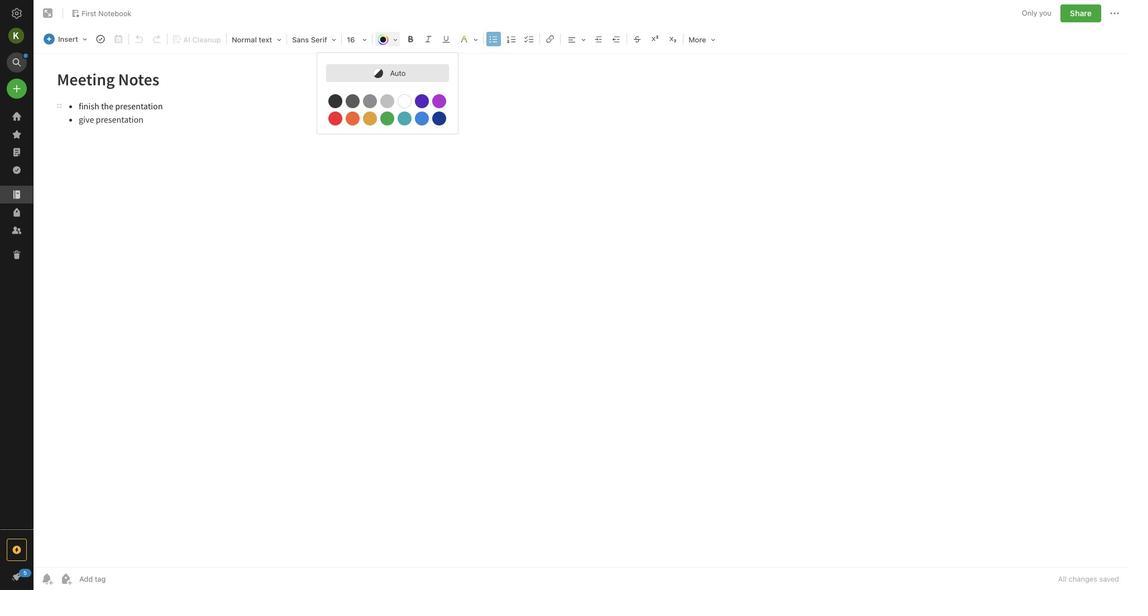 Task type: vqa. For each thing, say whether or not it's contained in the screenshot.
Font Family field
yes



Task type: describe. For each thing, give the bounding box(es) containing it.
checklist image
[[522, 31, 537, 47]]

normal
[[232, 35, 257, 44]]

share
[[1070, 8, 1092, 18]]

5
[[23, 570, 27, 577]]

insert
[[58, 35, 78, 44]]

add a reminder image
[[40, 573, 54, 586]]

bulleted list image
[[486, 31, 502, 47]]

settings image
[[10, 7, 23, 20]]

only
[[1022, 9, 1038, 17]]

note window element
[[34, 0, 1128, 591]]

all
[[1058, 575, 1067, 584]]

only you
[[1022, 9, 1052, 17]]

italic image
[[421, 31, 436, 47]]

sans
[[292, 35, 309, 44]]

serif
[[311, 35, 327, 44]]

task image
[[93, 31, 108, 47]]

upgrade image
[[10, 544, 23, 557]]

more
[[689, 35, 706, 44]]

normal text
[[232, 35, 272, 44]]

changes
[[1069, 575, 1098, 584]]

more actions image
[[1108, 7, 1122, 20]]

Highlight field
[[455, 31, 482, 47]]

add tag image
[[59, 573, 73, 586]]

numbered list image
[[504, 31, 519, 47]]

Help and Learning task checklist field
[[0, 569, 34, 586]]

Account field
[[0, 25, 34, 47]]

insert link image
[[542, 31, 558, 47]]



Task type: locate. For each thing, give the bounding box(es) containing it.
bold image
[[403, 31, 418, 47]]

superscript image
[[647, 31, 663, 47]]

Font family field
[[288, 31, 340, 47]]

first
[[82, 9, 96, 18]]

first notebook button
[[68, 6, 135, 21]]

all changes saved
[[1058, 575, 1119, 584]]

expand note image
[[41, 7, 55, 20]]

notebook
[[98, 9, 131, 18]]

auto button
[[326, 64, 449, 82]]

tree
[[0, 108, 34, 530]]

home image
[[10, 110, 23, 123]]

saved
[[1100, 575, 1119, 584]]

outdent image
[[609, 31, 624, 47]]

click to expand image
[[29, 570, 37, 584]]

subscript image
[[665, 31, 681, 47]]

Font color field
[[374, 31, 402, 47]]

indent image
[[591, 31, 607, 47]]

More actions field
[[1108, 4, 1122, 22]]

underline image
[[438, 31, 454, 47]]

strikethrough image
[[629, 31, 645, 47]]

share button
[[1061, 4, 1102, 22]]

text
[[259, 35, 272, 44]]

16
[[347, 35, 355, 44]]

Alignment field
[[562, 31, 590, 47]]

account image
[[8, 28, 24, 44]]

Font size field
[[343, 31, 371, 47]]

auto
[[390, 69, 406, 78]]

Note Editor text field
[[34, 54, 1128, 568]]

you
[[1040, 9, 1052, 17]]

Insert field
[[41, 31, 91, 47]]

More field
[[685, 31, 719, 47]]

Heading level field
[[228, 31, 285, 47]]

Add tag field
[[78, 575, 162, 585]]

sans serif
[[292, 35, 327, 44]]

first notebook
[[82, 9, 131, 18]]



